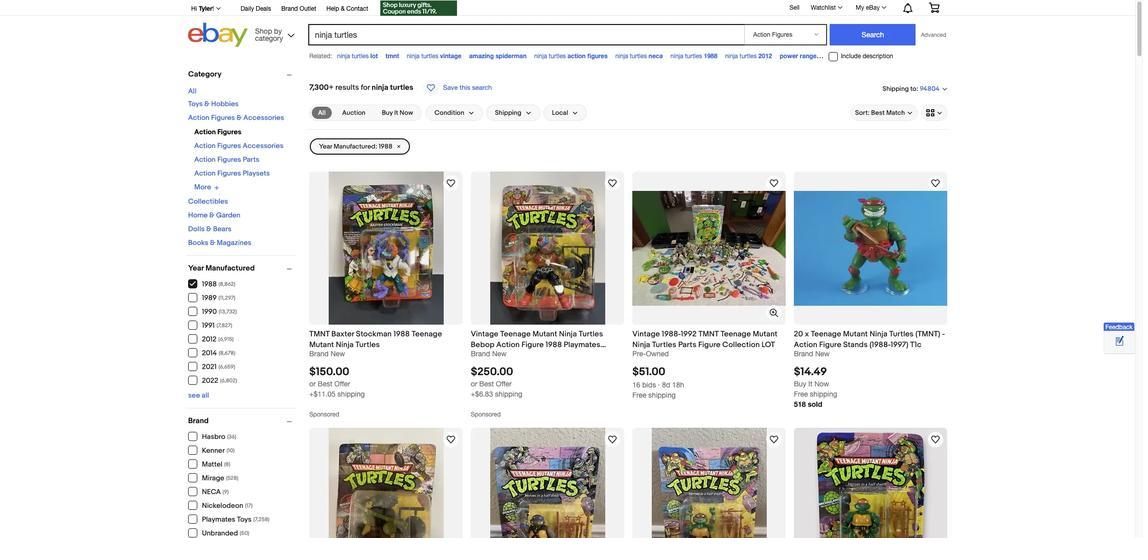 Task type: vqa. For each thing, say whether or not it's contained in the screenshot.


Task type: locate. For each thing, give the bounding box(es) containing it.
get the coupon image
[[381, 1, 457, 16]]

2 figure from the left
[[699, 341, 721, 350]]

owned
[[646, 350, 669, 358]]

3 figure from the left
[[819, 341, 842, 350]]

ninja right for
[[372, 83, 388, 93]]

1 figure from the left
[[522, 341, 544, 350]]

collectibles link
[[188, 197, 228, 206]]

books
[[188, 239, 208, 247]]

figure inside 20 x teenage mutant ninja turtles (tmnt) - action figure stands (1988-1997) t1c brand new
[[819, 341, 842, 350]]

2 tmnt from the left
[[699, 330, 719, 340]]

0 horizontal spatial shipping
[[495, 109, 522, 117]]

0 horizontal spatial figure
[[522, 341, 544, 350]]

0 horizontal spatial playmates
[[202, 516, 235, 525]]

brand up $14.49
[[794, 350, 814, 358]]

hi
[[191, 5, 197, 12]]

1988 inside tmnt baxter stockman 1988 teenage mutant ninja turtles brand new
[[394, 330, 410, 340]]

all link down category
[[188, 87, 197, 96]]

brand up $250.00
[[471, 350, 490, 358]]

main content
[[305, 65, 952, 539]]

3 teenage from the left
[[721, 330, 751, 340]]

1 horizontal spatial all
[[318, 109, 326, 117]]

turtles left action
[[549, 53, 566, 60]]

tmnt left baxter
[[309, 330, 330, 340]]

shipping inside dropdown button
[[495, 109, 522, 117]]

or inside the $250.00 or best offer +$6.83 shipping
[[471, 381, 477, 389]]

shipping for shipping
[[495, 109, 522, 117]]

2 vintage from the left
[[633, 330, 660, 340]]

(13,732)
[[219, 309, 237, 316]]

shipping inside shipping to : 94804
[[883, 85, 909, 93]]

best inside $150.00 or best offer +$11.05 shipping
[[318, 381, 332, 389]]

0 horizontal spatial tmnt
[[309, 330, 330, 340]]

free down 16
[[633, 392, 647, 400]]

1 vertical spatial now
[[815, 381, 829, 389]]

0 horizontal spatial all link
[[188, 87, 197, 96]]

mutant
[[533, 330, 557, 340], [753, 330, 778, 340], [843, 330, 868, 340], [309, 341, 334, 350]]

2021
[[202, 363, 217, 372]]

or inside $150.00 or best offer +$11.05 shipping
[[309, 381, 316, 389]]

turtles inside 'ninja turtles neca'
[[630, 53, 647, 60]]

new up $14.49
[[816, 350, 830, 358]]

7,300 + results for ninja turtles
[[309, 83, 414, 93]]

watch playmates toys 1988 teenage mutant ninja turtles donatello figure unpunched image
[[606, 434, 619, 447]]

1 vertical spatial parts
[[678, 341, 697, 350]]

1 horizontal spatial playmates
[[564, 341, 601, 350]]

1 horizontal spatial tmnt
[[699, 330, 719, 340]]

help & contact
[[327, 5, 368, 12]]

2 new from the left
[[492, 350, 507, 358]]

1 horizontal spatial now
[[815, 381, 829, 389]]

tmnt baxter stockman 1988 teenage mutant ninja turtles image
[[329, 172, 444, 325]]

free up "518"
[[794, 391, 808, 399]]

0 vertical spatial shipping
[[883, 85, 909, 93]]

vintage inside vintage teenage mutant ninja turtles bebop action figure 1988 playmates sealed
[[471, 330, 499, 340]]

2012 left power
[[759, 52, 772, 60]]

shipping right +$11.05 at the left
[[338, 391, 365, 399]]

it
[[394, 109, 398, 117], [809, 381, 813, 389]]

2 or from the left
[[471, 381, 477, 389]]

1 horizontal spatial best
[[479, 381, 494, 389]]

None submit
[[830, 24, 916, 46]]

figures down the action figures & accessories
[[217, 128, 242, 137]]

tmnt baxter stockman 1988 teenage mutant ninja turtles link
[[309, 329, 463, 350]]

1 horizontal spatial it
[[809, 381, 813, 389]]

year
[[319, 143, 332, 151], [188, 264, 204, 273]]

category
[[255, 34, 283, 42]]

turtles inside ninja turtles lot
[[352, 53, 369, 60]]

power
[[780, 52, 798, 60]]

1 horizontal spatial free
[[794, 391, 808, 399]]

nickelodeon
[[202, 502, 243, 511]]

1 or from the left
[[309, 381, 316, 389]]

all down 7,300
[[318, 109, 326, 117]]

0 horizontal spatial year
[[188, 264, 204, 273]]

turtles for 1988
[[685, 53, 702, 60]]

accessories inside "action figures action figures accessories action figures parts action figures playsets"
[[243, 142, 284, 150]]

0 horizontal spatial new
[[331, 350, 345, 358]]

contact
[[347, 5, 368, 12]]

parts down 1992
[[678, 341, 697, 350]]

vintage for ninja
[[633, 330, 660, 340]]

1 horizontal spatial figure
[[699, 341, 721, 350]]

1 vertical spatial accessories
[[243, 142, 284, 150]]

20 x teenage mutant ninja turtles (tmnt) - action figure stands (1988-1997) t1c link
[[794, 329, 948, 350]]

dolls
[[188, 225, 205, 233]]

shipping right +$6.83
[[495, 391, 523, 399]]

offer inside $150.00 or best offer +$11.05 shipping
[[334, 381, 350, 389]]

or up +$11.05 at the left
[[309, 381, 316, 389]]

turtles for action
[[549, 53, 566, 60]]

hi tyler !
[[191, 5, 214, 12]]

2 horizontal spatial best
[[871, 109, 885, 117]]

shipping button
[[486, 105, 540, 121]]

sell link
[[785, 4, 804, 11]]

vintage 1988-1992 tmnt teenage mutant ninja turtles parts figure collection lot link
[[633, 329, 786, 350]]

lot
[[762, 341, 775, 350]]

ninja down "search for anything" text field
[[534, 53, 547, 60]]

lot
[[371, 52, 378, 60]]

1988 inside vintage teenage mutant ninja turtles bebop action figure 1988 playmates sealed
[[546, 341, 562, 350]]

0 vertical spatial now
[[400, 109, 413, 117]]

year inside "link"
[[319, 143, 332, 151]]

ninja inside ninja turtles 1988
[[671, 53, 684, 60]]

ninja right ninja turtles 1988
[[725, 53, 738, 60]]

ninja turtles 1988
[[671, 52, 718, 60]]

best up +$6.83
[[479, 381, 494, 389]]

ninja inside "vintage 1988-1992 tmnt teenage mutant ninja turtles parts figure collection lot pre-owned"
[[633, 341, 650, 350]]

offer for $150.00
[[334, 381, 350, 389]]

518
[[794, 401, 806, 409]]

none submit inside shop by category 'banner'
[[830, 24, 916, 46]]

3 new from the left
[[816, 350, 830, 358]]

shipping for $14.49
[[810, 391, 838, 399]]

turtles inside vintage teenage mutant ninja turtles bebop action figure 1988 playmates sealed
[[579, 330, 603, 340]]

0 vertical spatial accessories
[[243, 114, 284, 122]]

1 tmnt from the left
[[309, 330, 330, 340]]

playmates toys 1988 teenage mutant ninja turtles donatello figure unpunched image
[[490, 429, 605, 539]]

1 offer from the left
[[334, 381, 350, 389]]

0 vertical spatial year
[[319, 143, 332, 151]]

1 horizontal spatial year
[[319, 143, 332, 151]]

now left condition
[[400, 109, 413, 117]]

tmnt inside "vintage 1988-1992 tmnt teenage mutant ninja turtles parts figure collection lot pre-owned"
[[699, 330, 719, 340]]

vintage teenage mutant ninja turtles bebop action figure 1988 playmates sealed image
[[490, 172, 605, 325]]

1 vertical spatial all link
[[312, 107, 332, 119]]

0 vertical spatial toys
[[188, 100, 203, 108]]

1 vintage from the left
[[471, 330, 499, 340]]

turtles right neca
[[685, 53, 702, 60]]

turtles inside ninja turtles 2012
[[740, 53, 757, 60]]

94804
[[920, 85, 940, 93]]

0 horizontal spatial all
[[188, 87, 197, 96]]

shipping inside $150.00 or best offer +$11.05 shipping
[[338, 391, 365, 399]]

1 vertical spatial all
[[318, 109, 326, 117]]

year left manufactured:
[[319, 143, 332, 151]]

parts up playsets in the top left of the page
[[243, 155, 259, 164]]

(528)
[[226, 476, 238, 482]]

1 horizontal spatial offer
[[496, 381, 512, 389]]

1 horizontal spatial buy
[[794, 381, 807, 389]]

more
[[194, 183, 211, 192]]

ninja inside ninja turtles 2012
[[725, 53, 738, 60]]

& right help
[[341, 5, 345, 12]]

it right auction link
[[394, 109, 398, 117]]

buy it now link
[[376, 107, 419, 119]]

ninja for lot
[[337, 53, 350, 60]]

0 horizontal spatial parts
[[243, 155, 259, 164]]

all link down 7,300
[[312, 107, 332, 119]]

teenage inside "vintage 1988-1992 tmnt teenage mutant ninja turtles parts figure collection lot pre-owned"
[[721, 330, 751, 340]]

action figures accessories link
[[194, 142, 284, 150]]

1 horizontal spatial or
[[471, 381, 477, 389]]

offer for $250.00
[[496, 381, 512, 389]]

$51.00 16 bids · 8d 18h free shipping
[[633, 366, 684, 400]]

brand button
[[188, 417, 297, 426]]

ninja inside main content
[[372, 83, 388, 93]]

new up $250.00
[[492, 350, 507, 358]]

figure right "brand new"
[[522, 341, 544, 350]]

watch vintage teenage mutant ninja turtles bebop action figure 1988 playmates sealed image
[[606, 177, 619, 190]]

20 x teenage mutant ninja turtles (tmnt) - action figure stands (1988-1997) t1c heading
[[794, 330, 945, 350]]

shop by category banner
[[186, 0, 948, 50]]

2012
[[759, 52, 772, 60], [202, 335, 217, 344]]

brand up the hasbro
[[188, 417, 209, 426]]

0 horizontal spatial 2012
[[202, 335, 217, 344]]

offer down the $150.00
[[334, 381, 350, 389]]

turtles inside ninja turtles 1988
[[685, 53, 702, 60]]

0 vertical spatial it
[[394, 109, 398, 117]]

brand left outlet
[[281, 5, 298, 12]]

brand new
[[471, 350, 507, 358]]

amazing
[[469, 52, 494, 60]]

vintage teenage mutant ninja turtles bebop action figure 1988 playmates sealed link
[[471, 329, 624, 361]]

7,300
[[309, 83, 329, 93]]

ninja for action
[[534, 53, 547, 60]]

1 vertical spatial year
[[188, 264, 204, 273]]

tmnt right 1992
[[699, 330, 719, 340]]

shipping up sold
[[810, 391, 838, 399]]

shipping inside $51.00 16 bids · 8d 18h free shipping
[[649, 392, 676, 400]]

mutant inside "vintage 1988-1992 tmnt teenage mutant ninja turtles parts figure collection lot pre-owned"
[[753, 330, 778, 340]]

turtles inside tmnt baxter stockman 1988 teenage mutant ninja turtles brand new
[[356, 341, 380, 350]]

1 horizontal spatial parts
[[678, 341, 697, 350]]

turtles left vintage
[[421, 53, 439, 60]]

shop
[[255, 27, 272, 35]]

free inside $14.49 buy it now free shipping 518 sold
[[794, 391, 808, 399]]

year manufactured: 1988
[[319, 143, 393, 151]]

0 horizontal spatial buy
[[382, 109, 393, 117]]

include description
[[841, 53, 894, 60]]

buy
[[382, 109, 393, 117], [794, 381, 807, 389]]

shipping inside $14.49 buy it now free shipping 518 sold
[[810, 391, 838, 399]]

figure inside "vintage 1988-1992 tmnt teenage mutant ninja turtles parts figure collection lot pre-owned"
[[699, 341, 721, 350]]

mutant inside vintage teenage mutant ninja turtles bebop action figure 1988 playmates sealed
[[533, 330, 557, 340]]

it down $14.49
[[809, 381, 813, 389]]

0 horizontal spatial offer
[[334, 381, 350, 389]]

2 horizontal spatial figure
[[819, 341, 842, 350]]

vintage up "pre-"
[[633, 330, 660, 340]]

to
[[911, 85, 917, 93]]

year down books
[[188, 264, 204, 273]]

0 vertical spatial buy
[[382, 109, 393, 117]]

figures
[[588, 52, 608, 60]]

ninja right related:
[[337, 53, 350, 60]]

0 horizontal spatial free
[[633, 392, 647, 400]]

dolls & bears link
[[188, 225, 232, 233]]

(50)
[[240, 531, 249, 537]]

figure left the collection
[[699, 341, 721, 350]]

shipping down ·
[[649, 392, 676, 400]]

0 horizontal spatial or
[[309, 381, 316, 389]]

shipping for shipping to : 94804
[[883, 85, 909, 93]]

1 vertical spatial buy
[[794, 381, 807, 389]]

turtles
[[579, 330, 603, 340], [890, 330, 914, 340], [356, 341, 380, 350], [652, 341, 677, 350]]

1 horizontal spatial vintage
[[633, 330, 660, 340]]

buy right auction link
[[382, 109, 393, 117]]

power rangers
[[780, 52, 823, 60]]

ninja inside ninja turtles vintage
[[407, 53, 420, 60]]

or
[[309, 381, 316, 389], [471, 381, 477, 389]]

offer inside the $250.00 or best offer +$6.83 shipping
[[496, 381, 512, 389]]

tmnt
[[309, 330, 330, 340], [699, 330, 719, 340]]

brand for brand new
[[471, 350, 490, 358]]

1 vertical spatial 2012
[[202, 335, 217, 344]]

(7,827)
[[217, 323, 232, 329]]

action figures playsets link
[[194, 169, 270, 178]]

buy it now
[[382, 109, 413, 117]]

brand inside 20 x teenage mutant ninja turtles (tmnt) - action figure stands (1988-1997) t1c brand new
[[794, 350, 814, 358]]

1 new from the left
[[331, 350, 345, 358]]

1 vertical spatial playmates
[[202, 516, 235, 525]]

bids
[[643, 382, 656, 390]]

1 horizontal spatial shipping
[[883, 85, 909, 93]]

ninja right neca
[[671, 53, 684, 60]]

or for $150.00
[[309, 381, 316, 389]]

shipping for $150.00
[[338, 391, 365, 399]]

2 teenage from the left
[[500, 330, 531, 340]]

0 horizontal spatial best
[[318, 381, 332, 389]]

1 horizontal spatial 2012
[[759, 52, 772, 60]]

action figures action figures accessories action figures parts action figures playsets
[[194, 128, 284, 178]]

brand
[[281, 5, 298, 12], [309, 350, 329, 358], [471, 350, 490, 358], [794, 350, 814, 358], [188, 417, 209, 426]]

best inside the $250.00 or best offer +$6.83 shipping
[[479, 381, 494, 389]]

figure left stands at the right
[[819, 341, 842, 350]]

accessories up action figures accessories link
[[243, 114, 284, 122]]

vintage
[[440, 52, 462, 60]]

1989
[[202, 294, 217, 303]]

brand for brand
[[188, 417, 209, 426]]

1992
[[681, 330, 697, 340]]

turtles left power
[[740, 53, 757, 60]]

action
[[568, 52, 586, 60]]

1 horizontal spatial toys
[[237, 516, 252, 525]]

accessories up playsets in the top left of the page
[[243, 142, 284, 150]]

teenage
[[412, 330, 442, 340], [500, 330, 531, 340], [721, 330, 751, 340], [811, 330, 842, 340]]

4 teenage from the left
[[811, 330, 842, 340]]

turtles left neca
[[630, 53, 647, 60]]

year manufactured button
[[188, 264, 297, 273]]

offer down $250.00
[[496, 381, 512, 389]]

ninja turtles
[[830, 53, 864, 60]]

watch tmnt baxter stockman 1988 teenage mutant ninja turtles image
[[445, 177, 457, 190]]

vintage 1988 tmnt michaelangelo moc unpunched 10 back teenage mutant ninja image
[[794, 429, 948, 539]]

ninja inside ninja turtles lot
[[337, 53, 350, 60]]

now down $14.49
[[815, 381, 829, 389]]

(8,678)
[[219, 350, 235, 357]]

vintage up bebop
[[471, 330, 499, 340]]

best inside dropdown button
[[871, 109, 885, 117]]

1 horizontal spatial all link
[[312, 107, 332, 119]]

vintage inside "vintage 1988-1992 tmnt teenage mutant ninja turtles parts figure collection lot pre-owned"
[[633, 330, 660, 340]]

2014
[[202, 349, 217, 358]]

figures down action figures parts link
[[217, 169, 241, 178]]

brand up the $150.00
[[309, 350, 329, 358]]

turtles inside ninja turtles vintage
[[421, 53, 439, 60]]

or up +$6.83
[[471, 381, 477, 389]]

ninja inside ninja turtles action figures
[[534, 53, 547, 60]]

1 horizontal spatial new
[[492, 350, 507, 358]]

$150.00 or best offer +$11.05 shipping
[[309, 366, 365, 399]]

mutant inside 20 x teenage mutant ninja turtles (tmnt) - action figure stands (1988-1997) t1c brand new
[[843, 330, 868, 340]]

toys up "(50)"
[[237, 516, 252, 525]]

0 horizontal spatial toys
[[188, 100, 203, 108]]

& down dolls & bears link
[[210, 239, 215, 247]]

feedback
[[1106, 324, 1133, 332]]

turtles inside ninja turtles action figures
[[549, 53, 566, 60]]

toys left hobbies
[[188, 100, 203, 108]]

ninja right rangers
[[830, 53, 843, 60]]

deals
[[256, 5, 271, 12]]

local
[[552, 109, 568, 117]]

shipping inside the $250.00 or best offer +$6.83 shipping
[[495, 391, 523, 399]]

tyler
[[199, 5, 213, 12]]

new down baxter
[[331, 350, 345, 358]]

local button
[[544, 105, 587, 121]]

free inside $51.00 16 bids · 8d 18h free shipping
[[633, 392, 647, 400]]

turtles
[[352, 53, 369, 60], [421, 53, 439, 60], [549, 53, 566, 60], [630, 53, 647, 60], [685, 53, 702, 60], [740, 53, 757, 60], [845, 53, 862, 60], [390, 83, 414, 93]]

1 vertical spatial shipping
[[495, 109, 522, 117]]

1 teenage from the left
[[412, 330, 442, 340]]

figures
[[211, 114, 235, 122], [217, 128, 242, 137], [217, 142, 241, 150], [217, 155, 241, 164], [217, 169, 241, 178]]

0 vertical spatial playmates
[[564, 341, 601, 350]]

buy down $14.49
[[794, 381, 807, 389]]

2 offer from the left
[[496, 381, 512, 389]]

brand inside account 'navigation'
[[281, 5, 298, 12]]

now inside $14.49 buy it now free shipping 518 sold
[[815, 381, 829, 389]]

(8,862)
[[219, 281, 235, 288]]

best right sort:
[[871, 109, 885, 117]]

0 horizontal spatial vintage
[[471, 330, 499, 340]]

ninja right 'tmnt' link
[[407, 53, 420, 60]]

watch playmates toys teenage mutant ninja turtles rocksteady playmates - 5009 image
[[445, 434, 457, 447]]

tmnt inside tmnt baxter stockman 1988 teenage mutant ninja turtles brand new
[[309, 330, 330, 340]]

0 horizontal spatial it
[[394, 109, 398, 117]]

shipping
[[883, 85, 909, 93], [495, 109, 522, 117]]

0 horizontal spatial now
[[400, 109, 413, 117]]

turtles left 'lot'
[[352, 53, 369, 60]]

2 horizontal spatial new
[[816, 350, 830, 358]]

0 vertical spatial parts
[[243, 155, 259, 164]]

action inside 20 x teenage mutant ninja turtles (tmnt) - action figure stands (1988-1997) t1c brand new
[[794, 341, 818, 350]]

0 vertical spatial 2012
[[759, 52, 772, 60]]

best for $250.00
[[479, 381, 494, 389]]

2012 up 2014
[[202, 335, 217, 344]]

it inside buy it now link
[[394, 109, 398, 117]]

1 vertical spatial it
[[809, 381, 813, 389]]

ninja inside 'ninja turtles neca'
[[616, 53, 628, 60]]

best up +$11.05 at the left
[[318, 381, 332, 389]]

all down category
[[188, 87, 197, 96]]

ninja right figures
[[616, 53, 628, 60]]



Task type: describe. For each thing, give the bounding box(es) containing it.
hasbro (36)
[[202, 433, 236, 442]]

figure for $51.00
[[699, 341, 721, 350]]

category button
[[188, 70, 297, 79]]

$250.00
[[471, 366, 513, 380]]

& left hobbies
[[204, 100, 210, 108]]

ninja for 1988
[[671, 53, 684, 60]]

sort:
[[855, 109, 870, 117]]

watch vintage 1988 tmnt michaelangelo moc unpunched 10 back teenage mutant ninja image
[[930, 434, 942, 447]]

figure for $14.49
[[819, 341, 842, 350]]

turtles for lot
[[352, 53, 369, 60]]

ninja for 2012
[[725, 53, 738, 60]]

(11,297)
[[219, 295, 236, 302]]

2012 (6,915)
[[202, 335, 234, 344]]

condition
[[435, 109, 464, 117]]

2021 (6,659)
[[202, 363, 235, 372]]

nickelodeon (17)
[[202, 502, 253, 511]]

ninja for vintage
[[407, 53, 420, 60]]

pre-
[[633, 350, 646, 358]]

+
[[329, 83, 334, 93]]

teenage inside 20 x teenage mutant ninja turtles (tmnt) - action figure stands (1988-1997) t1c brand new
[[811, 330, 842, 340]]

(7,258)
[[253, 517, 270, 524]]

-
[[942, 330, 945, 340]]

& up dolls & bears link
[[209, 211, 215, 220]]

watch tmnt raphael playmates vintage teenage mutant ninja turtles 1988 unpunched image
[[768, 434, 780, 447]]

figure inside vintage teenage mutant ninja turtles bebop action figure 1988 playmates sealed
[[522, 341, 544, 350]]

& inside help & contact 'link'
[[341, 5, 345, 12]]

buy inside $14.49 buy it now free shipping 518 sold
[[794, 381, 807, 389]]

baxter
[[331, 330, 354, 340]]

sold
[[808, 401, 823, 409]]

Search for anything text field
[[310, 25, 743, 44]]

vintage 1988-1992 tmnt teenage mutant ninja turtles parts figure collection lot image
[[633, 191, 786, 306]]

t1c
[[911, 341, 922, 350]]

results
[[335, 83, 359, 93]]

unbranded
[[202, 530, 238, 538]]

vintage 1988-1992 tmnt teenage mutant ninja turtles parts figure collection lot pre-owned
[[633, 330, 778, 358]]

turtles for neca
[[630, 53, 647, 60]]

tmnt baxter stockman 1988 teenage mutant ninja turtles heading
[[309, 330, 442, 350]]

(9)
[[223, 489, 229, 496]]

tmnt link
[[386, 52, 399, 60]]

turtles inside 20 x teenage mutant ninja turtles (tmnt) - action figure stands (1988-1997) t1c brand new
[[890, 330, 914, 340]]

(6,915)
[[218, 336, 234, 343]]

figures up action figures parts link
[[217, 142, 241, 150]]

:
[[917, 85, 919, 93]]

see all
[[188, 391, 209, 400]]

for
[[361, 83, 370, 93]]

turtles inside "vintage 1988-1992 tmnt teenage mutant ninja turtles parts figure collection lot pre-owned"
[[652, 341, 677, 350]]

+$6.83
[[471, 391, 493, 399]]

neca (9)
[[202, 488, 229, 497]]

or for $250.00
[[471, 381, 477, 389]]

my ebay link
[[850, 2, 891, 14]]

(36)
[[227, 434, 236, 441]]

collectibles home & garden dolls & bears books & magazines
[[188, 197, 252, 247]]

related:
[[309, 53, 332, 60]]

1990
[[202, 308, 217, 317]]

daily deals link
[[241, 4, 271, 15]]

ninja inside tmnt baxter stockman 1988 teenage mutant ninja turtles brand new
[[336, 341, 354, 350]]

action inside vintage teenage mutant ninja turtles bebop action figure 1988 playmates sealed
[[496, 341, 520, 350]]

hasbro
[[202, 433, 225, 442]]

more button
[[194, 183, 219, 192]]

books & magazines link
[[188, 239, 252, 247]]

1990 (13,732)
[[202, 308, 237, 317]]

ninja turtles 2012
[[725, 52, 772, 60]]

see
[[188, 391, 200, 400]]

watch 20 x teenage mutant ninja turtles (tmnt) - action figure stands (1988-1997) t1c image
[[930, 177, 942, 190]]

brand outlet link
[[281, 4, 316, 15]]

playmates toys teenage mutant ninja turtles rocksteady playmates - 5009 image
[[329, 429, 444, 539]]

ninja for neca
[[616, 53, 628, 60]]

(10)
[[227, 448, 235, 455]]

figures up action figures playsets link at the top left
[[217, 155, 241, 164]]

ninja turtles action figures
[[534, 52, 608, 60]]

brand outlet
[[281, 5, 316, 12]]

All selected text field
[[318, 108, 326, 118]]

tmnt raphael playmates vintage teenage mutant ninja turtles 1988 unpunched image
[[652, 429, 767, 539]]

1997)
[[891, 341, 909, 350]]

figures down hobbies
[[211, 114, 235, 122]]

turtles for vintage
[[421, 53, 439, 60]]

turtles for 2012
[[740, 53, 757, 60]]

20
[[794, 330, 803, 340]]

$51.00
[[633, 366, 666, 380]]

neca
[[649, 52, 663, 60]]

0 vertical spatial all
[[188, 87, 197, 96]]

action figures & accessories link
[[188, 114, 284, 122]]

see all button
[[188, 391, 209, 400]]

save this search
[[443, 84, 492, 92]]

watch vintage 1988-1992 tmnt teenage mutant ninja turtles parts figure collection lot image
[[768, 177, 780, 190]]

sort: best match button
[[851, 105, 918, 121]]

save this search button
[[420, 79, 495, 97]]

action figures & accessories
[[188, 114, 284, 122]]

teenage inside vintage teenage mutant ninja turtles bebop action figure 1988 playmates sealed
[[500, 330, 531, 340]]

year for year manufactured
[[188, 264, 204, 273]]

brand inside tmnt baxter stockman 1988 teenage mutant ninja turtles brand new
[[309, 350, 329, 358]]

save
[[443, 84, 458, 92]]

ninja turtles neca
[[616, 52, 663, 60]]

listing options selector. gallery view selected. image
[[927, 109, 943, 117]]

collectibles
[[188, 197, 228, 206]]

turtles left description on the top
[[845, 53, 862, 60]]

20 x teenage mutant ninja turtles (tmnt) - action figure stands (1988-1997) t1c image
[[794, 191, 948, 306]]

mutant inside tmnt baxter stockman 1988 teenage mutant ninja turtles brand new
[[309, 341, 334, 350]]

playsets
[[243, 169, 270, 178]]

your shopping cart image
[[929, 3, 940, 13]]

1988 inside "link"
[[379, 143, 393, 151]]

parts inside "vintage 1988-1992 tmnt teenage mutant ninja turtles parts figure collection lot pre-owned"
[[678, 341, 697, 350]]

tmnt
[[386, 52, 399, 60]]

mirage
[[202, 475, 224, 483]]

new inside 20 x teenage mutant ninja turtles (tmnt) - action figure stands (1988-1997) t1c brand new
[[816, 350, 830, 358]]

teenage inside tmnt baxter stockman 1988 teenage mutant ninja turtles brand new
[[412, 330, 442, 340]]

auction
[[342, 109, 366, 117]]

description
[[863, 53, 894, 60]]

collection
[[723, 341, 760, 350]]

it inside $14.49 buy it now free shipping 518 sold
[[809, 381, 813, 389]]

brand for brand outlet
[[281, 5, 298, 12]]

playmates inside vintage teenage mutant ninja turtles bebop action figure 1988 playmates sealed
[[564, 341, 601, 350]]

advanced
[[921, 32, 947, 38]]

vintage 1988-1992 tmnt teenage mutant ninja turtles parts figure collection lot heading
[[633, 330, 778, 350]]

help
[[327, 5, 339, 12]]

help & contact link
[[327, 4, 368, 15]]

stockman
[[356, 330, 392, 340]]

account navigation
[[186, 0, 948, 17]]

$150.00
[[309, 366, 350, 380]]

year for year manufactured: 1988
[[319, 143, 332, 151]]

new inside tmnt baxter stockman 1988 teenage mutant ninja turtles brand new
[[331, 350, 345, 358]]

condition button
[[426, 105, 483, 121]]

best for $150.00
[[318, 381, 332, 389]]

0 vertical spatial all link
[[188, 87, 197, 96]]

main content containing $150.00
[[305, 65, 952, 539]]

shipping for $250.00
[[495, 391, 523, 399]]

auction link
[[336, 107, 372, 119]]

stands
[[843, 341, 868, 350]]

parts inside "action figures action figures accessories action figures parts action figures playsets"
[[243, 155, 259, 164]]

shop by category
[[255, 27, 283, 42]]

all
[[202, 391, 209, 400]]

ninja inside 20 x teenage mutant ninja turtles (tmnt) - action figure stands (1988-1997) t1c brand new
[[870, 330, 888, 340]]

& down hobbies
[[237, 114, 242, 122]]

this
[[460, 84, 470, 92]]

$14.49
[[794, 366, 827, 380]]

8d
[[662, 382, 670, 390]]

(tmnt)
[[916, 330, 941, 340]]

bears
[[213, 225, 232, 233]]

vintage teenage mutant ninja turtles bebop action figure 1988 playmates sealed heading
[[471, 330, 606, 361]]

mirage (528)
[[202, 475, 238, 483]]

ninja inside vintage teenage mutant ninja turtles bebop action figure 1988 playmates sealed
[[559, 330, 577, 340]]

1 vertical spatial toys
[[237, 516, 252, 525]]

& right dolls on the top
[[206, 225, 212, 233]]

vintage for action
[[471, 330, 499, 340]]

18h
[[672, 382, 684, 390]]

turtles up buy it now link
[[390, 83, 414, 93]]

home & garden link
[[188, 211, 240, 220]]



